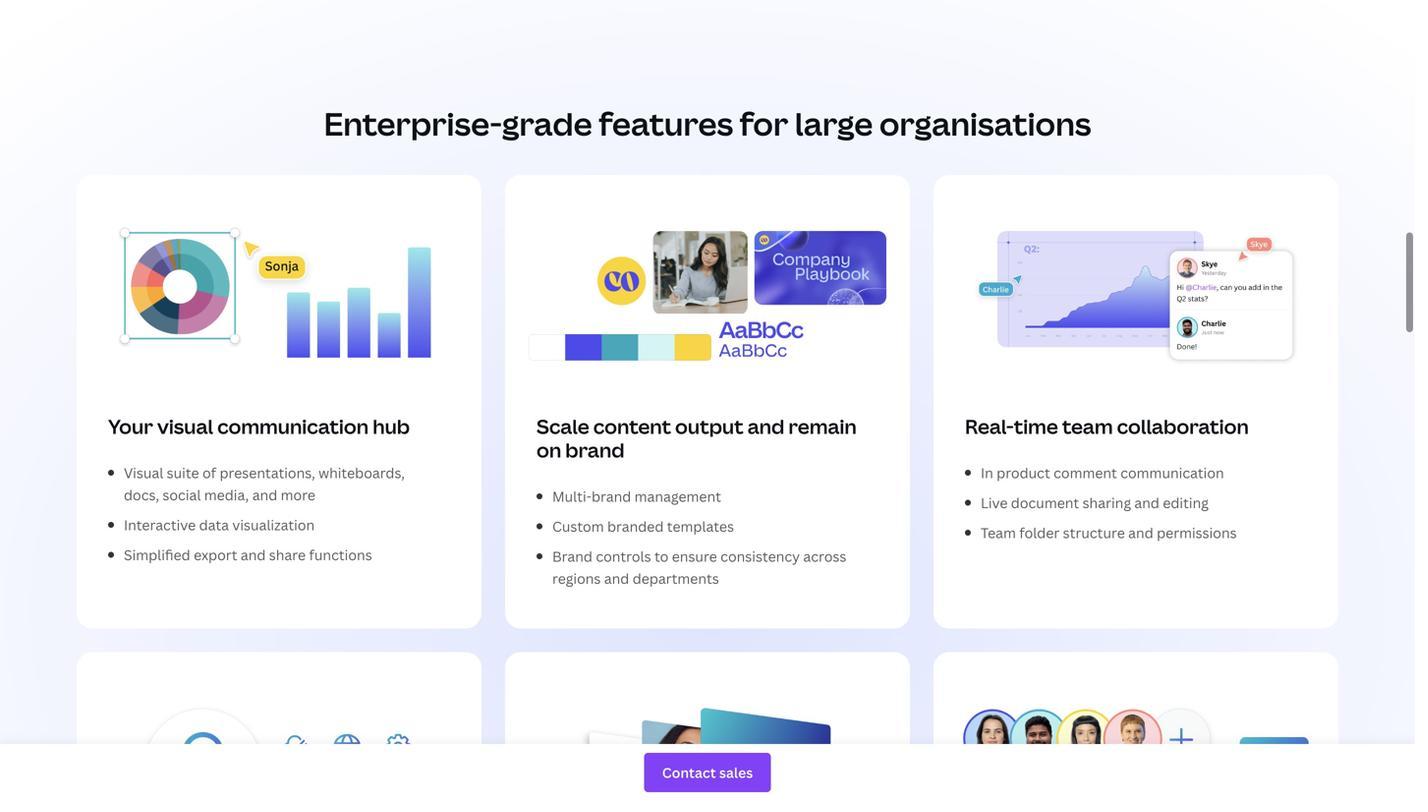 Task type: locate. For each thing, give the bounding box(es) containing it.
editing
[[1163, 494, 1209, 512]]

of
[[202, 464, 216, 482]]

structure
[[1063, 523, 1125, 542]]

ensure
[[672, 547, 717, 566]]

folder
[[1020, 523, 1060, 542]]

functions
[[309, 545, 372, 564]]

visual
[[124, 464, 163, 482]]

0 vertical spatial brand
[[566, 437, 625, 464]]

1 vertical spatial brand
[[592, 487, 631, 506]]

branded
[[607, 517, 664, 536]]

and left share
[[241, 545, 266, 564]]

brand up branded
[[592, 487, 631, 506]]

permissions
[[1157, 523, 1237, 542]]

content
[[593, 413, 671, 440]]

comment
[[1054, 464, 1117, 482]]

your visual communication hub
[[108, 413, 410, 440]]

brand
[[566, 437, 625, 464], [592, 487, 631, 506]]

real-
[[965, 413, 1014, 440]]

collaboration
[[1117, 413, 1249, 440]]

and down controls
[[604, 569, 629, 588]]

in
[[981, 464, 994, 482]]

grade
[[502, 102, 592, 145]]

live document sharing and editing
[[981, 494, 1209, 512]]

consistency
[[721, 547, 800, 566]]

brand right on
[[566, 437, 625, 464]]

0 horizontal spatial communication
[[217, 413, 369, 440]]

1 vertical spatial communication
[[1121, 464, 1225, 482]]

remain
[[789, 413, 857, 440]]

0 vertical spatial communication
[[217, 413, 369, 440]]

live
[[981, 494, 1008, 512]]

management
[[635, 487, 721, 506]]

communication up editing
[[1121, 464, 1225, 482]]

and down presentations, in the left bottom of the page
[[252, 486, 277, 504]]

and
[[748, 413, 785, 440], [252, 486, 277, 504], [1135, 494, 1160, 512], [1129, 523, 1154, 542], [241, 545, 266, 564], [604, 569, 629, 588]]

team
[[981, 523, 1016, 542]]

team folder structure and permissions
[[981, 523, 1237, 542]]

visualization
[[232, 516, 315, 534]]

organisations
[[880, 102, 1092, 145]]

time
[[1014, 413, 1058, 440]]

1 horizontal spatial communication
[[1121, 464, 1225, 482]]

communication up presentations, in the left bottom of the page
[[217, 413, 369, 440]]

controls
[[596, 547, 651, 566]]

output
[[675, 413, 744, 440]]

social
[[163, 486, 201, 504]]

and inside brand controls to ensure consistency across regions and departments
[[604, 569, 629, 588]]

document
[[1011, 494, 1080, 512]]

large
[[795, 102, 873, 145]]

and left remain
[[748, 413, 785, 440]]

enterprise-
[[324, 102, 502, 145]]

and inside scale content output and remain on brand
[[748, 413, 785, 440]]

brand controls to ensure consistency across regions and departments
[[552, 547, 847, 588]]

multi-
[[552, 487, 592, 506]]

custom branded templates
[[552, 517, 734, 536]]

communication
[[217, 413, 369, 440], [1121, 464, 1225, 482]]

share
[[269, 545, 306, 564]]



Task type: describe. For each thing, give the bounding box(es) containing it.
simplified
[[124, 545, 190, 564]]

data
[[199, 516, 229, 534]]

scale
[[537, 413, 589, 440]]

custom
[[552, 517, 604, 536]]

media,
[[204, 486, 249, 504]]

and down the sharing
[[1129, 523, 1154, 542]]

for
[[740, 102, 789, 145]]

hub
[[373, 413, 410, 440]]

export
[[194, 545, 237, 564]]

team
[[1062, 413, 1113, 440]]

your
[[108, 413, 153, 440]]

product
[[997, 464, 1051, 482]]

brand
[[552, 547, 593, 566]]

enterprise-grade features for large organisations
[[324, 102, 1092, 145]]

simplified export and share functions
[[124, 545, 372, 564]]

brand inside scale content output and remain on brand
[[566, 437, 625, 464]]

and inside "visual suite of presentations, whiteboards, docs, social media, and more"
[[252, 486, 277, 504]]

scale content output and remain on brand
[[537, 413, 857, 464]]

presentations,
[[220, 464, 315, 482]]

more
[[281, 486, 316, 504]]

regions
[[552, 569, 601, 588]]

suite
[[167, 464, 199, 482]]

and left editing
[[1135, 494, 1160, 512]]

sharing
[[1083, 494, 1131, 512]]

interactive
[[124, 516, 196, 534]]

to
[[655, 547, 669, 566]]

multi-brand management
[[552, 487, 721, 506]]

real-time team collaboration
[[965, 413, 1249, 440]]

docs,
[[124, 486, 159, 504]]

departments
[[633, 569, 719, 588]]

visual suite of presentations, whiteboards, docs, social media, and more
[[124, 464, 405, 504]]

in product comment communication
[[981, 464, 1225, 482]]

interactive data visualization
[[124, 516, 315, 534]]

across
[[803, 547, 847, 566]]

whiteboards,
[[319, 464, 405, 482]]

features
[[599, 102, 733, 145]]

visual
[[157, 413, 213, 440]]

templates
[[667, 517, 734, 536]]

on
[[537, 437, 562, 464]]



Task type: vqa. For each thing, say whether or not it's contained in the screenshot.


